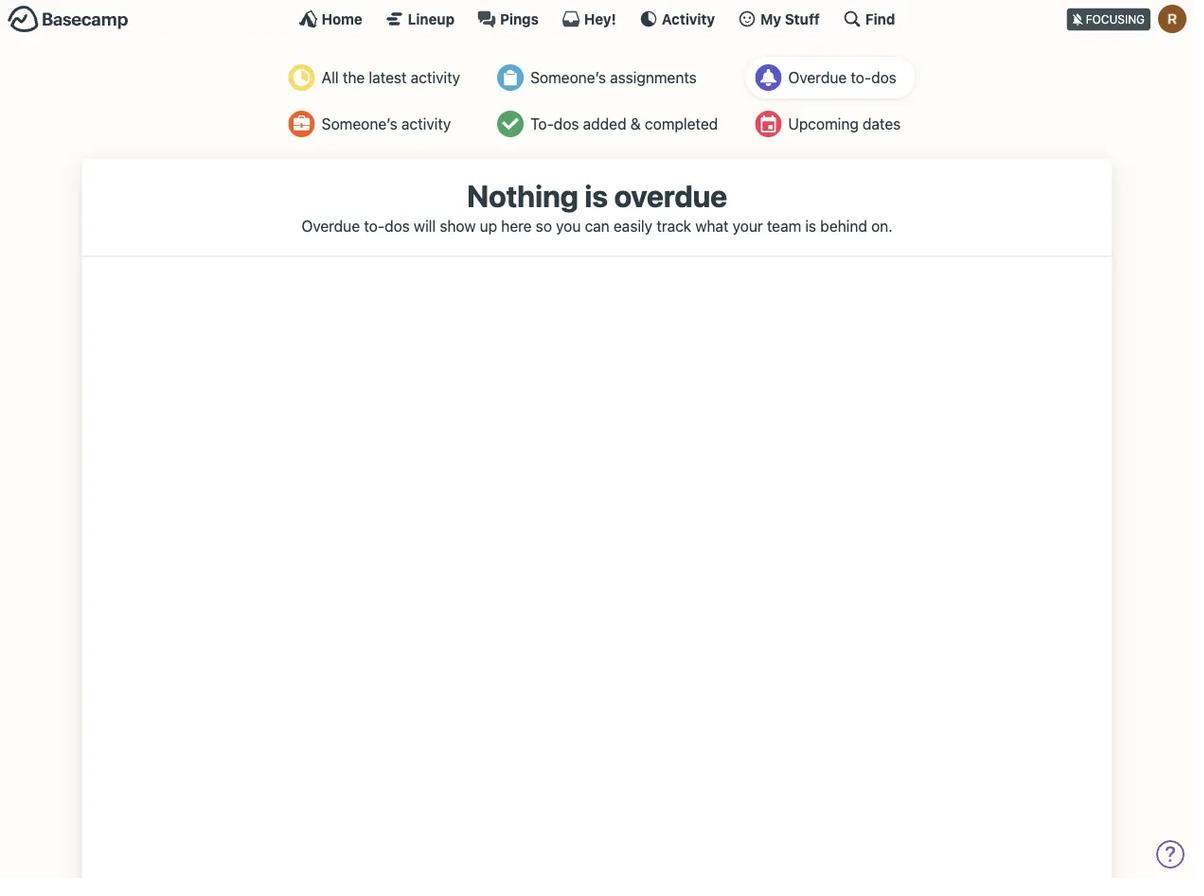 Task type: locate. For each thing, give the bounding box(es) containing it.
someone's assignments
[[530, 69, 697, 87]]

1 vertical spatial someone's
[[322, 115, 397, 133]]

find
[[865, 10, 895, 27]]

dos inside "link"
[[554, 115, 579, 133]]

home link
[[299, 9, 362, 28]]

can
[[585, 217, 610, 235]]

0 horizontal spatial to-
[[364, 217, 385, 235]]

focusing button
[[1067, 0, 1194, 37]]

to-
[[851, 69, 871, 87], [364, 217, 385, 235]]

overdue
[[614, 178, 727, 214]]

1 vertical spatial dos
[[554, 115, 579, 133]]

activity link
[[639, 9, 715, 28]]

0 vertical spatial to-
[[851, 69, 871, 87]]

to- left will
[[364, 217, 385, 235]]

all
[[322, 69, 339, 87]]

overdue to-dos link
[[746, 57, 915, 98]]

up
[[480, 217, 497, 235]]

overdue left will
[[301, 217, 360, 235]]

upcoming
[[788, 115, 859, 133]]

dos inside nothing is overdue overdue to-dos will show up here so you can easily track what your team is behind on.
[[385, 217, 410, 235]]

is up can
[[585, 178, 608, 214]]

2 horizontal spatial dos
[[871, 69, 897, 87]]

0 horizontal spatial overdue
[[301, 217, 360, 235]]

latest
[[369, 69, 407, 87]]

overdue
[[788, 69, 847, 87], [301, 217, 360, 235]]

to-dos added & completed link
[[488, 103, 732, 145]]

0 vertical spatial dos
[[871, 69, 897, 87]]

all the latest activity link
[[279, 57, 474, 98]]

home
[[322, 10, 362, 27]]

someone's assignments link
[[488, 57, 732, 98]]

1 vertical spatial to-
[[364, 217, 385, 235]]

upcoming dates
[[788, 115, 901, 133]]

1 horizontal spatial overdue
[[788, 69, 847, 87]]

the
[[343, 69, 365, 87]]

dos left will
[[385, 217, 410, 235]]

nothing
[[467, 178, 578, 214]]

0 vertical spatial is
[[585, 178, 608, 214]]

1 horizontal spatial to-
[[851, 69, 871, 87]]

1 horizontal spatial dos
[[554, 115, 579, 133]]

main element
[[0, 0, 1194, 37]]

is
[[585, 178, 608, 214], [805, 217, 816, 235]]

someone's
[[530, 69, 606, 87], [322, 115, 397, 133]]

you
[[556, 217, 581, 235]]

lineup link
[[385, 9, 455, 28]]

someone's up to-
[[530, 69, 606, 87]]

here
[[501, 217, 532, 235]]

0 horizontal spatial someone's
[[322, 115, 397, 133]]

behind
[[820, 217, 867, 235]]

ruby image
[[1158, 5, 1187, 33]]

someone's down the on the top left
[[322, 115, 397, 133]]

overdue up 'upcoming'
[[788, 69, 847, 87]]

activity
[[411, 69, 460, 87], [401, 115, 451, 133]]

to- inside nothing is overdue overdue to-dos will show up here so you can easily track what your team is behind on.
[[364, 217, 385, 235]]

lineup
[[408, 10, 455, 27]]

is right 'team'
[[805, 217, 816, 235]]

easily
[[614, 217, 653, 235]]

1 vertical spatial is
[[805, 217, 816, 235]]

pings button
[[477, 9, 539, 28]]

dos
[[871, 69, 897, 87], [554, 115, 579, 133], [385, 217, 410, 235]]

0 horizontal spatial dos
[[385, 217, 410, 235]]

1 vertical spatial activity
[[401, 115, 451, 133]]

activity right the latest
[[411, 69, 460, 87]]

so
[[536, 217, 552, 235]]

activity down all the latest activity
[[401, 115, 451, 133]]

my stuff
[[761, 10, 820, 27]]

activity
[[662, 10, 715, 27]]

dos left added
[[554, 115, 579, 133]]

assignment image
[[497, 64, 524, 91]]

&
[[631, 115, 641, 133]]

focusing
[[1086, 13, 1145, 26]]

to- up the upcoming dates
[[851, 69, 871, 87]]

all the latest activity
[[322, 69, 460, 87]]

1 vertical spatial overdue
[[301, 217, 360, 235]]

1 horizontal spatial someone's
[[530, 69, 606, 87]]

2 vertical spatial dos
[[385, 217, 410, 235]]

1 horizontal spatial is
[[805, 217, 816, 235]]

someone's for someone's activity
[[322, 115, 397, 133]]

0 vertical spatial someone's
[[530, 69, 606, 87]]

dos up the dates
[[871, 69, 897, 87]]

0 vertical spatial overdue
[[788, 69, 847, 87]]



Task type: describe. For each thing, give the bounding box(es) containing it.
your
[[733, 217, 763, 235]]

to-
[[530, 115, 554, 133]]

my stuff button
[[738, 9, 820, 28]]

todo image
[[497, 111, 524, 137]]

pings
[[500, 10, 539, 27]]

switch accounts image
[[8, 5, 129, 34]]

stuff
[[785, 10, 820, 27]]

show
[[440, 217, 476, 235]]

hey! button
[[562, 9, 616, 28]]

assignments
[[610, 69, 697, 87]]

0 vertical spatial activity
[[411, 69, 460, 87]]

team
[[767, 217, 801, 235]]

overdue to-dos
[[788, 69, 897, 87]]

nothing is overdue overdue to-dos will show up here so you can easily track what your team is behind on.
[[301, 178, 893, 235]]

will
[[414, 217, 436, 235]]

someone's activity
[[322, 115, 451, 133]]

overdue inside nothing is overdue overdue to-dos will show up here so you can easily track what your team is behind on.
[[301, 217, 360, 235]]

0 horizontal spatial is
[[585, 178, 608, 214]]

dates
[[863, 115, 901, 133]]

activity report image
[[289, 64, 315, 91]]

hey!
[[584, 10, 616, 27]]

completed
[[645, 115, 718, 133]]

on.
[[871, 217, 893, 235]]

find button
[[843, 9, 895, 28]]

reports image
[[755, 64, 782, 91]]

what
[[695, 217, 729, 235]]

upcoming dates link
[[746, 103, 915, 145]]

track
[[657, 217, 691, 235]]

schedule image
[[755, 111, 782, 137]]

person report image
[[289, 111, 315, 137]]

to-dos added & completed
[[530, 115, 718, 133]]

someone's for someone's assignments
[[530, 69, 606, 87]]

someone's activity link
[[279, 103, 474, 145]]

overdue inside overdue to-dos link
[[788, 69, 847, 87]]

added
[[583, 115, 627, 133]]

my
[[761, 10, 781, 27]]



Task type: vqa. For each thing, say whether or not it's contained in the screenshot.
rightmost the dos
yes



